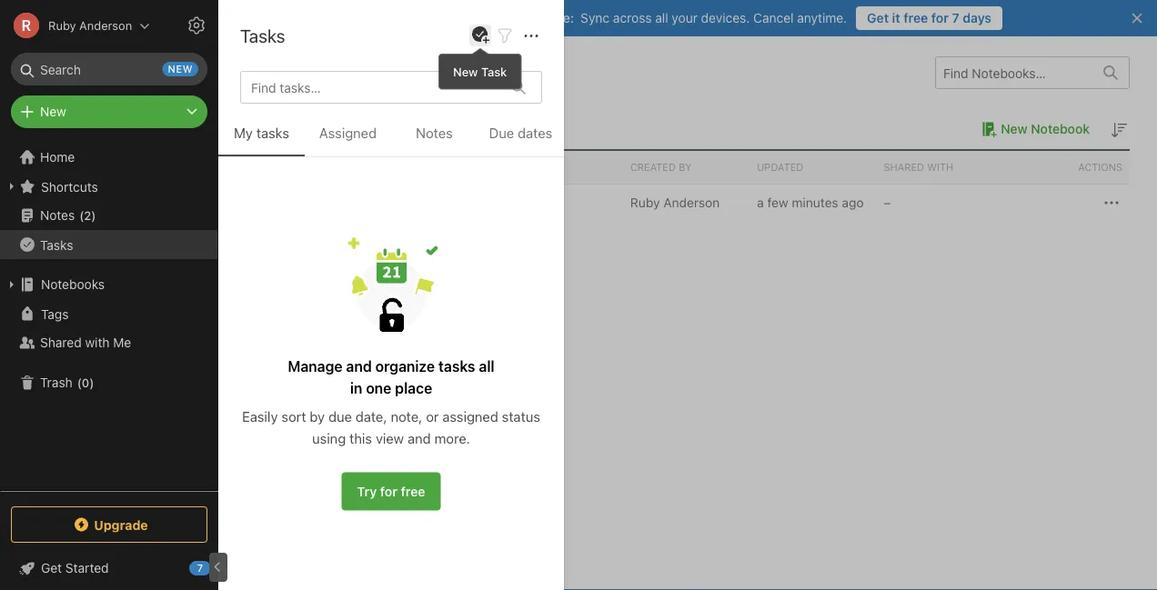 Task type: locate. For each thing, give the bounding box(es) containing it.
for down view
[[380, 484, 398, 499]]

tasks inside "button"
[[40, 237, 73, 252]]

for inside button
[[380, 484, 398, 499]]

note,
[[391, 409, 423, 425]]

1 vertical spatial try
[[357, 484, 377, 499]]

notes left due
[[416, 125, 453, 141]]

click to collapse image
[[212, 557, 225, 579]]

in
[[350, 380, 363, 397]]

try down the this
[[357, 484, 377, 499]]

notes
[[416, 125, 453, 141], [40, 208, 75, 223]]

home link
[[0, 143, 218, 172]]

( right trash
[[77, 376, 82, 390]]

anderson down created by button
[[664, 195, 720, 210]]

0 horizontal spatial and
[[346, 358, 372, 375]]

notebook
[[256, 121, 316, 137]]

1
[[246, 121, 252, 137]]

0 vertical spatial try
[[389, 10, 408, 25]]

get for get it free for 7 days
[[868, 10, 889, 25]]

try evernote personal for free: sync across all your devices. cancel anytime.
[[389, 10, 848, 25]]

ruby inside account field
[[48, 19, 76, 32]]

7 left "days"
[[953, 10, 960, 25]]

shared with me
[[40, 335, 131, 350]]

1 vertical spatial (
[[77, 376, 82, 390]]

0 horizontal spatial new
[[40, 104, 66, 119]]

a
[[758, 195, 764, 210]]

0 vertical spatial 7
[[953, 10, 960, 25]]

Search text field
[[24, 53, 195, 86]]

new search field
[[24, 53, 198, 86]]

notebooks inside notebooks 'element'
[[246, 62, 333, 83]]

anytime.
[[798, 10, 848, 25]]

free inside button
[[904, 10, 929, 25]]

task
[[482, 65, 507, 78]]

for
[[524, 10, 541, 25], [932, 10, 949, 25], [380, 484, 398, 499]]

0 vertical spatial all
[[656, 10, 669, 25]]

1 horizontal spatial free
[[904, 10, 929, 25]]

) right trash
[[89, 376, 94, 390]]

0 horizontal spatial tasks
[[257, 125, 289, 141]]

1 horizontal spatial get
[[868, 10, 889, 25]]

notebooks up notebook
[[246, 62, 333, 83]]

Find Notebooks… text field
[[937, 58, 1093, 88]]

0 vertical spatial and
[[346, 358, 372, 375]]

1 horizontal spatial anderson
[[664, 195, 720, 210]]

new task image
[[470, 25, 492, 46]]

free for it
[[904, 10, 929, 25]]

organize
[[376, 358, 435, 375]]

0 vertical spatial ruby
[[48, 19, 76, 32]]

1 horizontal spatial tasks
[[439, 358, 476, 375]]

notebooks up tags
[[41, 277, 105, 292]]

new left notebook
[[1002, 122, 1028, 137]]

due dates
[[489, 125, 553, 141]]

actions
[[1079, 162, 1123, 173]]

1 vertical spatial new
[[40, 104, 66, 119]]

notes left 2
[[40, 208, 75, 223]]

0 vertical spatial (
[[79, 209, 84, 222]]

anderson up search text box
[[79, 19, 132, 32]]

created by button
[[623, 151, 750, 184]]

get inside the help and learning task checklist field
[[41, 561, 62, 576]]

notebooks
[[246, 62, 333, 83], [41, 277, 105, 292]]

0 horizontal spatial try
[[357, 484, 377, 499]]

more actions and view options image
[[521, 25, 543, 47]]

notes ( 2 )
[[40, 208, 96, 223]]

notebooks element
[[218, 36, 1158, 591]]

notes inside notes button
[[416, 125, 453, 141]]

new inside popup button
[[40, 104, 66, 119]]

0 horizontal spatial tasks
[[40, 237, 73, 252]]

1 vertical spatial notebooks
[[41, 277, 105, 292]]

upgrade button
[[11, 507, 208, 543]]

notebook
[[1032, 122, 1091, 137]]

tasks
[[240, 25, 285, 46], [40, 237, 73, 252]]

new task
[[453, 65, 507, 78]]

notebooks inside notebooks link
[[41, 277, 105, 292]]

all
[[656, 10, 669, 25], [479, 358, 495, 375]]

0 vertical spatial anderson
[[79, 19, 132, 32]]

actions button
[[1004, 151, 1131, 184]]

new for new task
[[453, 65, 478, 78]]

1 vertical spatial anderson
[[664, 195, 720, 210]]

free right it
[[904, 10, 929, 25]]

0 horizontal spatial notes
[[40, 208, 75, 223]]

0 vertical spatial notes
[[416, 125, 453, 141]]

anderson inside first notebook row
[[664, 195, 720, 210]]

dates
[[518, 125, 553, 141]]

0 horizontal spatial ruby anderson
[[48, 19, 132, 32]]

my tasks
[[234, 125, 289, 141]]

ruby
[[48, 19, 76, 32], [631, 195, 660, 210]]

place
[[395, 380, 433, 397]]

tasks down notes ( 2 )
[[40, 237, 73, 252]]

for for free:
[[524, 10, 541, 25]]

get left started
[[41, 561, 62, 576]]

) inside trash ( 0 )
[[89, 376, 94, 390]]

2 horizontal spatial for
[[932, 10, 949, 25]]

new left task
[[453, 65, 478, 78]]

0 vertical spatial )
[[91, 209, 96, 222]]

0 horizontal spatial 7
[[197, 563, 203, 575]]

more.
[[435, 431, 471, 447]]

) inside notes ( 2 )
[[91, 209, 96, 222]]

0 horizontal spatial all
[[479, 358, 495, 375]]

view
[[376, 431, 404, 447]]

notes for notes
[[416, 125, 453, 141]]

all inside manage and organize tasks all in one place
[[479, 358, 495, 375]]

settings image
[[186, 15, 208, 36]]

( inside notes ( 2 )
[[79, 209, 84, 222]]

1 vertical spatial get
[[41, 561, 62, 576]]

1 horizontal spatial and
[[408, 431, 431, 447]]

2 horizontal spatial new
[[1002, 122, 1028, 137]]

for inside button
[[932, 10, 949, 25]]

new
[[453, 65, 478, 78], [40, 104, 66, 119], [1002, 122, 1028, 137]]

new inside tooltip
[[453, 65, 478, 78]]

new for new notebook
[[1002, 122, 1028, 137]]

1 vertical spatial all
[[479, 358, 495, 375]]

(
[[79, 209, 84, 222], [77, 376, 82, 390]]

anderson
[[79, 19, 132, 32], [664, 195, 720, 210]]

( down shortcuts
[[79, 209, 84, 222]]

1 vertical spatial tasks
[[439, 358, 476, 375]]

date,
[[356, 409, 387, 425]]

all left your
[[656, 10, 669, 25]]

0 horizontal spatial get
[[41, 561, 62, 576]]

) down shortcuts button
[[91, 209, 96, 222]]

0 horizontal spatial anderson
[[79, 19, 132, 32]]

tasks
[[257, 125, 289, 141], [439, 358, 476, 375]]

0 horizontal spatial free
[[401, 484, 426, 499]]

1 horizontal spatial try
[[389, 10, 408, 25]]

devices.
[[702, 10, 750, 25]]

1 horizontal spatial notebooks
[[246, 62, 333, 83]]

1 horizontal spatial 7
[[953, 10, 960, 25]]

try for free button
[[342, 473, 441, 511]]

try inside button
[[357, 484, 377, 499]]

tags button
[[0, 299, 218, 329]]

try left evernote
[[389, 10, 408, 25]]

assigned button
[[305, 122, 391, 157]]

a few minutes ago
[[758, 195, 864, 210]]

0 horizontal spatial ruby
[[48, 19, 76, 32]]

notes button
[[391, 122, 478, 157]]

get
[[868, 10, 889, 25], [41, 561, 62, 576]]

0 vertical spatial free
[[904, 10, 929, 25]]

1 horizontal spatial notes
[[416, 125, 453, 141]]

all up assigned on the left bottom of the page
[[479, 358, 495, 375]]

get left it
[[868, 10, 889, 25]]

tasks inside manage and organize tasks all in one place
[[439, 358, 476, 375]]

0 vertical spatial tasks
[[257, 125, 289, 141]]

0 vertical spatial new
[[453, 65, 478, 78]]

0 vertical spatial notebooks
[[246, 62, 333, 83]]

with
[[928, 162, 954, 173]]

1 vertical spatial ruby
[[631, 195, 660, 210]]

shortcuts
[[41, 179, 98, 194]]

ruby anderson inside account field
[[48, 19, 132, 32]]

new for new
[[40, 104, 66, 119]]

new inside button
[[1002, 122, 1028, 137]]

7 left "click to collapse" image
[[197, 563, 203, 575]]

for left "days"
[[932, 10, 949, 25]]

ruby up search text box
[[48, 19, 76, 32]]

it
[[893, 10, 901, 25]]

Help and Learning task checklist field
[[0, 554, 218, 584]]

first notebook row
[[246, 185, 1131, 221]]

0 horizontal spatial notebooks
[[41, 277, 105, 292]]

tasks right the 1
[[257, 125, 289, 141]]

trash ( 0 )
[[40, 376, 94, 391]]

try for try evernote personal for free: sync across all your devices. cancel anytime.
[[389, 10, 408, 25]]

and up in
[[346, 358, 372, 375]]

free down view
[[401, 484, 426, 499]]

1 vertical spatial tasks
[[40, 237, 73, 252]]

try
[[389, 10, 408, 25], [357, 484, 377, 499]]

( inside trash ( 0 )
[[77, 376, 82, 390]]

tasks right 'settings' icon
[[240, 25, 285, 46]]

and down note,
[[408, 431, 431, 447]]

1 horizontal spatial ruby anderson
[[631, 195, 720, 210]]

new
[[168, 63, 193, 75]]

2 vertical spatial new
[[1002, 122, 1028, 137]]

days
[[963, 10, 992, 25]]

and
[[346, 358, 372, 375], [408, 431, 431, 447]]

try for try for free
[[357, 484, 377, 499]]

anderson inside account field
[[79, 19, 132, 32]]

and inside easily sort by due date, note, or assigned status using this view and more.
[[408, 431, 431, 447]]

expand notebooks image
[[5, 278, 19, 292]]

0 vertical spatial get
[[868, 10, 889, 25]]

7 inside the help and learning task checklist field
[[197, 563, 203, 575]]

1 horizontal spatial tasks
[[240, 25, 285, 46]]

one
[[366, 380, 392, 397]]

ruby anderson up search text box
[[48, 19, 132, 32]]

1 vertical spatial )
[[89, 376, 94, 390]]

shared with me link
[[0, 329, 218, 358]]

tree
[[0, 143, 218, 491]]

1 vertical spatial and
[[408, 431, 431, 447]]

tasks button
[[0, 230, 218, 259]]

this
[[350, 431, 372, 447]]

1 vertical spatial ruby anderson
[[631, 195, 720, 210]]

started
[[65, 561, 109, 576]]

1 horizontal spatial new
[[453, 65, 478, 78]]

get inside button
[[868, 10, 889, 25]]

7
[[953, 10, 960, 25], [197, 563, 203, 575]]

1 vertical spatial 7
[[197, 563, 203, 575]]

0 horizontal spatial for
[[380, 484, 398, 499]]

get it free for 7 days button
[[857, 6, 1003, 30]]

1 horizontal spatial all
[[656, 10, 669, 25]]

new task tooltip
[[439, 47, 522, 90]]

by
[[310, 409, 325, 425]]

free inside button
[[401, 484, 426, 499]]

get for get started
[[41, 561, 62, 576]]

shared with
[[884, 162, 954, 173]]

1 vertical spatial free
[[401, 484, 426, 499]]

for left free:
[[524, 10, 541, 25]]

ruby down created
[[631, 195, 660, 210]]

1 vertical spatial notes
[[40, 208, 75, 223]]

0 vertical spatial ruby anderson
[[48, 19, 132, 32]]

1 notebook
[[246, 121, 316, 137]]

tasks right organize
[[439, 358, 476, 375]]

1 horizontal spatial ruby
[[631, 195, 660, 210]]

filter tasks image
[[494, 25, 516, 47]]

1 horizontal spatial for
[[524, 10, 541, 25]]

new up home
[[40, 104, 66, 119]]

ruby anderson down by
[[631, 195, 720, 210]]



Task type: describe. For each thing, give the bounding box(es) containing it.
due
[[489, 125, 515, 141]]

shared
[[40, 335, 82, 350]]

) for trash
[[89, 376, 94, 390]]

get started
[[41, 561, 109, 576]]

using
[[312, 431, 346, 447]]

Filter tasks field
[[494, 24, 516, 47]]

created
[[631, 162, 676, 173]]

0
[[82, 376, 89, 390]]

me
[[113, 335, 131, 350]]

few
[[768, 195, 789, 210]]

shared with button
[[877, 151, 1004, 184]]

) for notes
[[91, 209, 96, 222]]

notes for notes ( 2 )
[[40, 208, 75, 223]]

sync
[[581, 10, 610, 25]]

manage and organize tasks all in one place
[[288, 358, 495, 397]]

upgrade
[[94, 518, 148, 533]]

tree containing home
[[0, 143, 218, 491]]

home
[[40, 150, 75, 165]]

your
[[672, 10, 698, 25]]

( for notes
[[79, 209, 84, 222]]

ago
[[842, 195, 864, 210]]

assigned
[[320, 125, 377, 141]]

by
[[679, 162, 692, 173]]

free for for
[[401, 484, 426, 499]]

shared
[[884, 162, 925, 173]]

manage
[[288, 358, 343, 375]]

with
[[85, 335, 110, 350]]

and inside manage and organize tasks all in one place
[[346, 358, 372, 375]]

( for trash
[[77, 376, 82, 390]]

try for free
[[357, 484, 426, 499]]

updated button
[[750, 151, 877, 184]]

cancel
[[754, 10, 794, 25]]

More actions and view options field
[[516, 24, 543, 47]]

tasks inside button
[[257, 125, 289, 141]]

personal
[[468, 10, 520, 25]]

shortcuts button
[[0, 172, 218, 201]]

ruby inside first notebook row
[[631, 195, 660, 210]]

easily
[[242, 409, 278, 425]]

or
[[426, 409, 439, 425]]

7 inside button
[[953, 10, 960, 25]]

sort
[[282, 409, 306, 425]]

ruby anderson inside first notebook row
[[631, 195, 720, 210]]

new button
[[11, 96, 208, 128]]

free:
[[544, 10, 575, 25]]

created by
[[631, 162, 692, 173]]

across
[[613, 10, 652, 25]]

notebooks link
[[0, 270, 218, 299]]

minutes
[[792, 195, 839, 210]]

new notebook button
[[976, 118, 1091, 140]]

easily sort by due date, note, or assigned status using this view and more.
[[242, 409, 541, 447]]

–
[[884, 195, 892, 210]]

evernote
[[411, 10, 465, 25]]

tags
[[41, 307, 69, 322]]

trash
[[40, 376, 73, 391]]

new notebook
[[1002, 122, 1091, 137]]

0 vertical spatial tasks
[[240, 25, 285, 46]]

due dates button
[[478, 122, 564, 157]]

my tasks button
[[218, 122, 305, 157]]

get it free for 7 days
[[868, 10, 992, 25]]

status
[[502, 409, 541, 425]]

for for 7
[[932, 10, 949, 25]]

Account field
[[0, 7, 150, 44]]

assigned
[[443, 409, 499, 425]]

my
[[234, 125, 253, 141]]

due
[[329, 409, 352, 425]]

2
[[84, 209, 91, 222]]

Find tasks… text field
[[244, 73, 501, 102]]

updated
[[758, 162, 804, 173]]



Task type: vqa. For each thing, say whether or not it's contained in the screenshot.
the Add tag ICON
no



